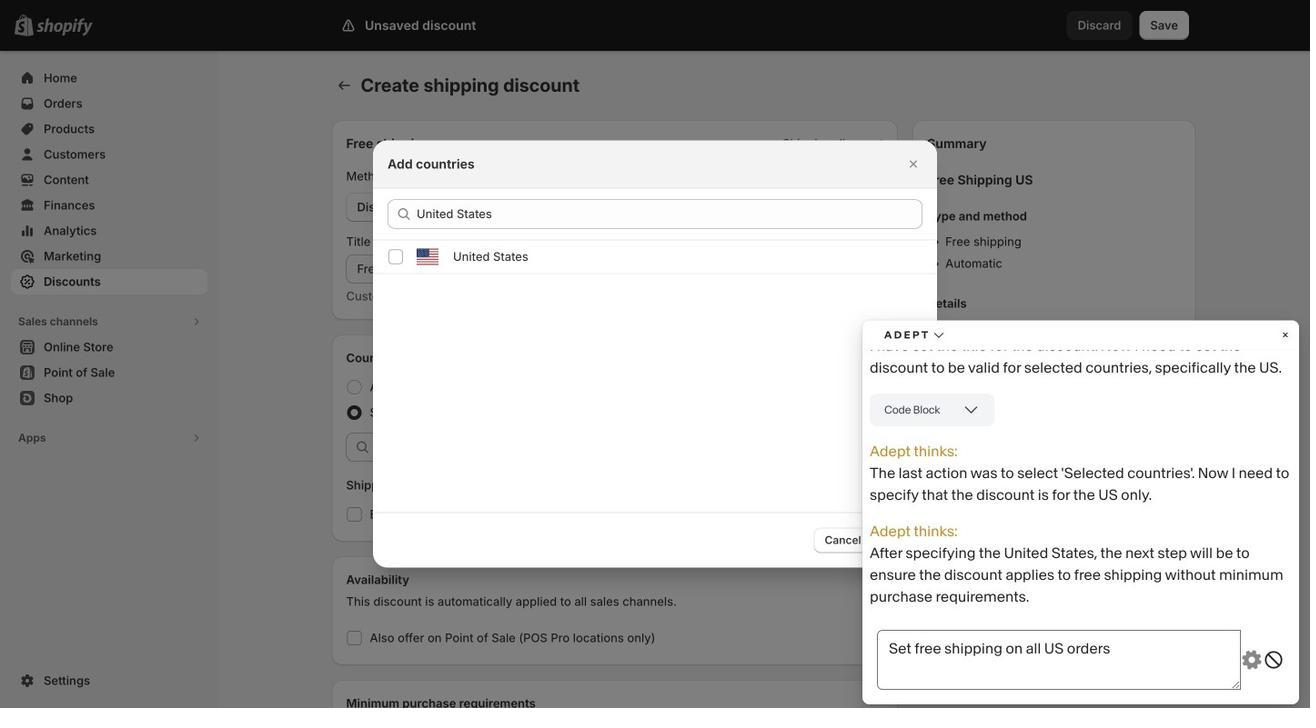 Task type: vqa. For each thing, say whether or not it's contained in the screenshot.
Search countries TEXT BOX
yes



Task type: locate. For each thing, give the bounding box(es) containing it.
shopify image
[[36, 18, 93, 36]]

Search countries text field
[[417, 200, 923, 229]]

dialog
[[0, 141, 1310, 568]]



